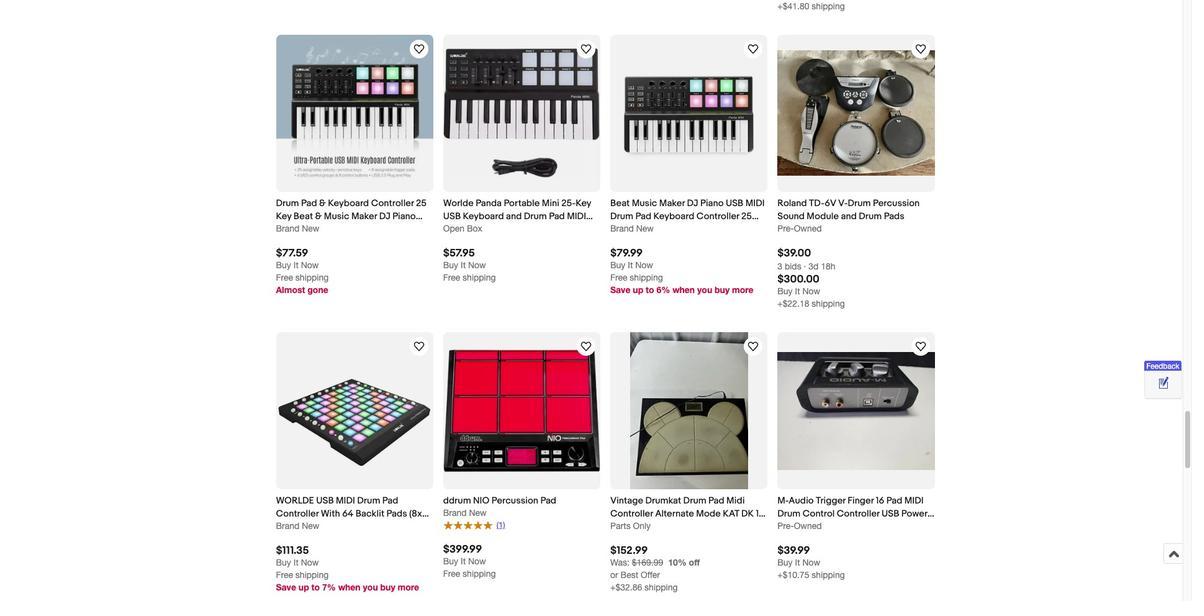 Task type: describe. For each thing, give the bounding box(es) containing it.
+$10.75
[[778, 570, 809, 580]]

brand new for $111.35
[[276, 521, 320, 531]]

ddrum nio percussion pad image
[[443, 332, 601, 489]]

watch roland td-6v v-drum percussion sound module and drum pads image
[[913, 41, 928, 56]]

worlde
[[443, 197, 474, 209]]

midi inside worlde usb midi drum pad controller with 64  backlit pads (8x8 ) d4z8
[[336, 495, 355, 507]]

pad inside vintage drumkat drum pad midi controller alternate mode kat dk 10 untested
[[709, 495, 725, 507]]

kat
[[723, 508, 739, 520]]

piano inside beat music maker dj piano usb midi drum pad keyboard controller 25 key for gift
[[700, 197, 724, 209]]

save for $79.99
[[610, 284, 631, 295]]

brand for $111.35
[[276, 521, 300, 531]]

when for $79.99
[[673, 284, 695, 295]]

shipping for $79.99
[[630, 273, 663, 283]]

parts only
[[610, 521, 651, 531]]

module
[[807, 210, 839, 222]]

dk
[[741, 508, 754, 520]]

nio
[[473, 495, 490, 507]]

worlde panda portable mini 25-key usb keyboard and drum pad midi controller link
[[443, 197, 601, 235]]

powers
[[902, 508, 933, 520]]

roland
[[778, 197, 807, 209]]

buy for $77.59
[[276, 260, 291, 270]]

6%
[[657, 284, 670, 295]]

drum pad & keyboard controller 25 key beat & music maker dj piano usb midi color link
[[276, 197, 433, 235]]

shipping inside $152.99 was: $169.99 10% off or best offer +$32.86 shipping
[[645, 583, 678, 593]]

up for $111.35
[[299, 582, 309, 593]]

7%
[[322, 582, 336, 593]]

you for $111.35
[[363, 582, 378, 593]]

pad inside worlde usb midi drum pad controller with 64  backlit pads (8x8 ) d4z8
[[382, 495, 398, 507]]

beat inside drum pad & keyboard controller 25 key beat & music maker dj piano usb midi color
[[294, 210, 313, 222]]

3d
[[809, 261, 819, 271]]

midi inside worlde panda portable mini 25-key usb keyboard and drum pad midi controller
[[567, 210, 586, 222]]

ddrum
[[443, 495, 471, 507]]

$152.99
[[610, 545, 648, 557]]

it for $399.99
[[461, 556, 466, 566]]

untested
[[610, 521, 650, 533]]

parts
[[610, 521, 631, 531]]

free for $77.59
[[276, 273, 293, 283]]

drum inside beat music maker dj piano usb midi drum pad keyboard controller 25 key for gift
[[610, 210, 634, 222]]

was:
[[610, 558, 630, 568]]

bids
[[785, 261, 802, 271]]

owned inside roland td-6v v-drum percussion sound module and drum pads pre-owned
[[794, 223, 822, 233]]

drum pad & keyboard controller 25 key beat & music maker dj piano usb midi color image
[[276, 34, 433, 192]]

shipping for $39.99
[[812, 570, 845, 580]]

$77.59 buy it now free shipping almost gone
[[276, 247, 329, 295]]

$399.99
[[443, 543, 482, 556]]

buy for $111.35
[[276, 558, 291, 568]]

to for $111.35
[[311, 582, 320, 593]]

+$41.80 shipping
[[778, 1, 845, 11]]

roland td-6v v-drum percussion sound module and drum pads link
[[778, 197, 935, 223]]

vintage drumkat drum pad midi controller alternate mode kat dk 10 untested link
[[610, 494, 768, 533]]

color
[[317, 223, 341, 235]]

new for $79.99
[[636, 223, 654, 233]]

·
[[804, 261, 806, 271]]

buy for $399.99
[[443, 556, 458, 566]]

gift
[[641, 223, 658, 235]]

percussion inside roland td-6v v-drum percussion sound module and drum pads pre-owned
[[873, 197, 920, 209]]

vintage drumkat drum pad midi controller alternate mode kat dk 10 untested heading
[[610, 495, 766, 533]]

midi inside drum pad & keyboard controller 25 key beat & music maker dj piano usb midi color
[[296, 223, 315, 235]]

watch worlde usb midi drum pad controller with 64  backlit pads (8x8 ) d4z8 image
[[412, 339, 426, 354]]

none text field containing was:
[[610, 558, 663, 568]]

control
[[803, 508, 835, 520]]

m-audio trigger finger 16 pad midi drum control controller usb powers on image
[[778, 352, 935, 470]]

backlit
[[356, 508, 385, 520]]

$77.59
[[276, 247, 308, 260]]

finger
[[848, 495, 874, 507]]

pad inside ddrum nio percussion pad brand new
[[541, 495, 556, 507]]

drum inside worlde usb midi drum pad controller with 64  backlit pads (8x8 ) d4z8
[[357, 495, 380, 507]]

worlde panda portable mini 25-key usb keyboard and drum pad midi controller
[[443, 197, 591, 235]]

midi inside m-audio trigger finger 16 pad midi drum control controller usb powers on
[[905, 495, 924, 507]]

now for $77.59
[[301, 260, 319, 270]]

new for $77.59
[[302, 223, 320, 233]]

brand for $77.59
[[276, 223, 300, 233]]

usb inside drum pad & keyboard controller 25 key beat & music maker dj piano usb midi color
[[276, 223, 294, 235]]

with
[[321, 508, 340, 520]]

$300.00
[[778, 273, 820, 286]]

gone
[[308, 284, 328, 295]]

beat music maker dj piano usb midi drum pad keyboard controller 25 key for gift heading
[[610, 197, 765, 235]]

worlde panda portable mini 25-key usb keyboard and drum pad midi controller heading
[[443, 197, 593, 235]]

$39.00
[[778, 247, 811, 260]]

$111.35 buy it now free shipping save up to 7% when you buy more
[[276, 545, 419, 593]]

roland td-6v v-drum percussion sound module and drum pads pre-owned
[[778, 197, 920, 233]]

shipping right +$41.80
[[812, 1, 845, 11]]

and for module
[[841, 210, 857, 222]]

buy for $111.35
[[380, 582, 395, 593]]

worlde usb midi drum pad controller with 64  backlit pads (8x8 ) d4z8
[[276, 495, 432, 533]]

now inside $39.00 3 bids · 3d 18h $300.00 buy it now +$22.18 shipping
[[803, 286, 820, 296]]

alternate
[[655, 508, 694, 520]]

brand inside ddrum nio percussion pad brand new
[[443, 508, 467, 518]]

3
[[778, 261, 783, 271]]

controller inside worlde usb midi drum pad controller with 64  backlit pads (8x8 ) d4z8
[[276, 508, 319, 520]]

key inside beat music maker dj piano usb midi drum pad keyboard controller 25 key for gift
[[610, 223, 626, 235]]

)
[[430, 508, 432, 520]]

+$22.18
[[778, 299, 809, 309]]

$57.95 buy it now free shipping
[[443, 247, 496, 283]]

it inside $39.00 3 bids · 3d 18h $300.00 buy it now +$22.18 shipping
[[795, 286, 800, 296]]

m-
[[778, 495, 789, 507]]

25 inside drum pad & keyboard controller 25 key beat & music maker dj piano usb midi color
[[416, 197, 427, 209]]

off
[[689, 557, 700, 568]]

now for $79.99
[[635, 260, 653, 270]]

it for $39.99
[[795, 558, 800, 568]]

v-
[[838, 197, 848, 209]]

watch worlde panda portable mini 25-key usb keyboard and drum pad midi controller image
[[579, 41, 594, 56]]

pads inside roland td-6v v-drum percussion sound module and drum pads pre-owned
[[884, 210, 905, 222]]

music inside drum pad & keyboard controller 25 key beat & music maker dj piano usb midi color
[[324, 210, 349, 222]]

audio
[[789, 495, 814, 507]]

10%
[[668, 557, 687, 568]]

brand new for $79.99
[[610, 223, 654, 233]]

beat music maker dj piano usb midi drum pad keyboard controller 25 key for gift
[[610, 197, 765, 235]]

watch ddrum nio percussion pad image
[[579, 339, 594, 354]]

midi
[[727, 495, 745, 507]]

m-audio trigger finger 16 pad midi drum control controller usb powers on
[[778, 495, 933, 533]]

worlde usb midi drum pad controller with 64  backlit pads (8x8 ) d4z8 image
[[276, 332, 433, 489]]

roland td-6v v-drum percussion sound module and drum pads image
[[778, 50, 935, 176]]

drumkat
[[645, 495, 681, 507]]

music inside beat music maker dj piano usb midi drum pad keyboard controller 25 key for gift
[[632, 197, 657, 209]]

mini
[[542, 197, 559, 209]]

best
[[621, 570, 638, 580]]

usb inside worlde usb midi drum pad controller with 64  backlit pads (8x8 ) d4z8
[[316, 495, 334, 507]]

shipping inside $39.00 3 bids · 3d 18h $300.00 buy it now +$22.18 shipping
[[812, 299, 845, 309]]

worlde
[[276, 495, 314, 507]]

$399.99 buy it now free shipping
[[443, 543, 496, 579]]

pad inside m-audio trigger finger 16 pad midi drum control controller usb powers on
[[887, 495, 903, 507]]

brand new for $77.59
[[276, 223, 320, 233]]

save for $111.35
[[276, 582, 296, 593]]

to for $79.99
[[646, 284, 654, 295]]

$169.99
[[632, 558, 663, 568]]

+$32.86
[[610, 583, 642, 593]]

25 inside beat music maker dj piano usb midi drum pad keyboard controller 25 key for gift
[[742, 210, 752, 222]]

pad inside drum pad & keyboard controller 25 key beat & music maker dj piano usb midi color
[[301, 197, 317, 209]]

1 vertical spatial &
[[315, 210, 322, 222]]

almost
[[276, 284, 305, 295]]

$39.99
[[778, 545, 810, 557]]

drum inside m-audio trigger finger 16 pad midi drum control controller usb powers on
[[778, 508, 801, 520]]

new inside ddrum nio percussion pad brand new
[[469, 508, 487, 518]]

drum inside drum pad & keyboard controller 25 key beat & music maker dj piano usb midi color
[[276, 197, 299, 209]]

2 pre- from the top
[[778, 521, 794, 531]]

drum inside worlde panda portable mini 25-key usb keyboard and drum pad midi controller
[[524, 210, 547, 222]]

sound
[[778, 210, 805, 222]]



Task type: locate. For each thing, give the bounding box(es) containing it.
watch vintage drumkat drum pad midi controller alternate mode kat dk 10 untested image
[[746, 339, 761, 354]]

percussion
[[873, 197, 920, 209], [492, 495, 538, 507]]

brand for $79.99
[[610, 223, 634, 233]]

it inside $57.95 buy it now free shipping
[[461, 260, 466, 270]]

pad inside worlde panda portable mini 25-key usb keyboard and drum pad midi controller
[[549, 210, 565, 222]]

0 vertical spatial buy
[[715, 284, 730, 295]]

it down $300.00
[[795, 286, 800, 296]]

$152.99 was: $169.99 10% off or best offer +$32.86 shipping
[[610, 545, 700, 593]]

it inside $77.59 buy it now free shipping almost gone
[[294, 260, 299, 270]]

0 vertical spatial pads
[[884, 210, 905, 222]]

1 horizontal spatial more
[[732, 284, 754, 295]]

shipping inside $79.99 buy it now free shipping save up to 6% when you buy more
[[630, 273, 663, 283]]

0 horizontal spatial 25
[[416, 197, 427, 209]]

0 horizontal spatial maker
[[351, 210, 377, 222]]

free inside $77.59 buy it now free shipping almost gone
[[276, 273, 293, 283]]

1 vertical spatial buy
[[380, 582, 395, 593]]

mode
[[696, 508, 721, 520]]

controller inside drum pad & keyboard controller 25 key beat & music maker dj piano usb midi color
[[371, 197, 414, 209]]

ddrum nio percussion pad heading
[[443, 495, 556, 507]]

now for $111.35
[[301, 558, 319, 568]]

new for $111.35
[[302, 521, 320, 531]]

1 vertical spatial when
[[338, 582, 361, 593]]

now for $39.99
[[803, 558, 820, 568]]

$111.35
[[276, 545, 309, 557]]

0 vertical spatial piano
[[700, 197, 724, 209]]

you inside $111.35 buy it now free shipping save up to 7% when you buy more
[[363, 582, 378, 593]]

1 horizontal spatial to
[[646, 284, 654, 295]]

save inside $79.99 buy it now free shipping save up to 6% when you buy more
[[610, 284, 631, 295]]

1 pre- from the top
[[778, 223, 794, 233]]

buy inside $399.99 buy it now free shipping
[[443, 556, 458, 566]]

shipping
[[812, 1, 845, 11], [296, 273, 329, 283], [463, 273, 496, 283], [630, 273, 663, 283], [812, 299, 845, 309], [463, 569, 496, 579], [296, 570, 329, 580], [812, 570, 845, 580], [645, 583, 678, 593]]

18h
[[821, 261, 836, 271]]

vintage
[[610, 495, 643, 507]]

up inside $111.35 buy it now free shipping save up to 7% when you buy more
[[299, 582, 309, 593]]

pre- down m-
[[778, 521, 794, 531]]

1 horizontal spatial pads
[[884, 210, 905, 222]]

td-
[[809, 197, 825, 209]]

$39.99 buy it now +$10.75 shipping
[[778, 545, 845, 580]]

key
[[576, 197, 591, 209], [276, 210, 292, 222], [610, 223, 626, 235]]

1 horizontal spatial keyboard
[[463, 210, 504, 222]]

0 horizontal spatial save
[[276, 582, 296, 593]]

key right mini
[[576, 197, 591, 209]]

buy for $39.99
[[778, 558, 793, 568]]

when inside $79.99 buy it now free shipping save up to 6% when you buy more
[[673, 284, 695, 295]]

buy down $39.99
[[778, 558, 793, 568]]

0 vertical spatial music
[[632, 197, 657, 209]]

shipping up 6%
[[630, 273, 663, 283]]

open
[[443, 223, 465, 233]]

controller inside vintage drumkat drum pad midi controller alternate mode kat dk 10 untested
[[610, 508, 653, 520]]

dj inside drum pad & keyboard controller 25 key beat & music maker dj piano usb midi color
[[379, 210, 390, 222]]

it down '$57.95'
[[461, 260, 466, 270]]

maker inside beat music maker dj piano usb midi drum pad keyboard controller 25 key for gift
[[659, 197, 685, 209]]

now down $300.00
[[803, 286, 820, 296]]

now inside $39.99 buy it now +$10.75 shipping
[[803, 558, 820, 568]]

and inside roland td-6v v-drum percussion sound module and drum pads pre-owned
[[841, 210, 857, 222]]

panda
[[476, 197, 502, 209]]

piano
[[700, 197, 724, 209], [393, 210, 416, 222]]

d4z8
[[276, 521, 300, 533]]

1 horizontal spatial dj
[[687, 197, 698, 209]]

m-audio trigger finger 16 pad midi drum control controller usb powers on heading
[[778, 495, 935, 533]]

2 horizontal spatial key
[[610, 223, 626, 235]]

to inside $111.35 buy it now free shipping save up to 7% when you buy more
[[311, 582, 320, 593]]

free inside $111.35 buy it now free shipping save up to 7% when you buy more
[[276, 570, 293, 580]]

shipping right +$22.18
[[812, 299, 845, 309]]

up left '7%' at the bottom of the page
[[299, 582, 309, 593]]

1 vertical spatial key
[[276, 210, 292, 222]]

1 horizontal spatial up
[[633, 284, 643, 295]]

when inside $111.35 buy it now free shipping save up to 7% when you buy more
[[338, 582, 361, 593]]

music
[[632, 197, 657, 209], [324, 210, 349, 222]]

free inside $79.99 buy it now free shipping save up to 6% when you buy more
[[610, 273, 628, 283]]

more inside $79.99 buy it now free shipping save up to 6% when you buy more
[[732, 284, 754, 295]]

1 horizontal spatial piano
[[700, 197, 724, 209]]

0 horizontal spatial piano
[[393, 210, 416, 222]]

it down $111.35
[[294, 558, 299, 568]]

buy inside $57.95 buy it now free shipping
[[443, 260, 458, 270]]

1 vertical spatial 25
[[742, 210, 752, 222]]

it for $79.99
[[628, 260, 633, 270]]

(8x8
[[409, 508, 428, 520]]

1 horizontal spatial when
[[673, 284, 695, 295]]

owned
[[794, 223, 822, 233], [794, 521, 822, 531]]

new up (1) link
[[469, 508, 487, 518]]

midi down 25-
[[567, 210, 586, 222]]

for
[[628, 223, 639, 235]]

beat music maker dj piano usb midi drum pad keyboard controller 25 key for gift image
[[610, 34, 768, 192]]

when right 6%
[[673, 284, 695, 295]]

1 vertical spatial you
[[363, 582, 378, 593]]

0 vertical spatial &
[[319, 197, 326, 209]]

0 horizontal spatial beat
[[294, 210, 313, 222]]

and for keyboard
[[506, 210, 522, 222]]

it down $79.99
[[628, 260, 633, 270]]

free down '$57.95'
[[443, 273, 460, 283]]

keyboard
[[328, 197, 369, 209], [463, 210, 504, 222], [654, 210, 695, 222]]

buy up +$22.18
[[778, 286, 793, 296]]

up for $79.99
[[633, 284, 643, 295]]

$79.99
[[610, 247, 643, 260]]

midi left color
[[296, 223, 315, 235]]

buy down $79.99
[[610, 260, 626, 270]]

shipping inside $399.99 buy it now free shipping
[[463, 569, 496, 579]]

it
[[294, 260, 299, 270], [461, 260, 466, 270], [628, 260, 633, 270], [795, 286, 800, 296], [461, 556, 466, 566], [294, 558, 299, 568], [795, 558, 800, 568]]

roland td-6v v-drum percussion sound module and drum pads heading
[[778, 197, 920, 222]]

pad inside beat music maker dj piano usb midi drum pad keyboard controller 25 key for gift
[[636, 210, 652, 222]]

now inside $111.35 buy it now free shipping save up to 7% when you buy more
[[301, 558, 319, 568]]

0 horizontal spatial pads
[[387, 508, 407, 520]]

0 vertical spatial key
[[576, 197, 591, 209]]

shipping for $111.35
[[296, 570, 329, 580]]

1 vertical spatial music
[[324, 210, 349, 222]]

1 owned from the top
[[794, 223, 822, 233]]

or
[[610, 570, 618, 580]]

worlde usb midi drum pad controller with 64  backlit pads (8x8 ) d4z8 link
[[276, 494, 433, 533]]

keyboard up gift
[[654, 210, 695, 222]]

1 horizontal spatial you
[[697, 284, 712, 295]]

0 vertical spatial to
[[646, 284, 654, 295]]

1 horizontal spatial key
[[576, 197, 591, 209]]

to inside $79.99 buy it now free shipping save up to 6% when you buy more
[[646, 284, 654, 295]]

it inside $111.35 buy it now free shipping save up to 7% when you buy more
[[294, 558, 299, 568]]

1 horizontal spatial buy
[[715, 284, 730, 295]]

you for $79.99
[[697, 284, 712, 295]]

buy down $111.35
[[276, 558, 291, 568]]

save down $79.99
[[610, 284, 631, 295]]

free for $111.35
[[276, 570, 293, 580]]

keyboard down panda
[[463, 210, 504, 222]]

0 horizontal spatial more
[[398, 582, 419, 593]]

1 horizontal spatial save
[[610, 284, 631, 295]]

piano inside drum pad & keyboard controller 25 key beat & music maker dj piano usb midi color
[[393, 210, 416, 222]]

0 horizontal spatial and
[[506, 210, 522, 222]]

it inside $39.99 buy it now +$10.75 shipping
[[795, 558, 800, 568]]

1 vertical spatial more
[[398, 582, 419, 593]]

and down v-
[[841, 210, 857, 222]]

dj inside beat music maker dj piano usb midi drum pad keyboard controller 25 key for gift
[[687, 197, 698, 209]]

0 horizontal spatial up
[[299, 582, 309, 593]]

1 vertical spatial piano
[[393, 210, 416, 222]]

midi up powers
[[905, 495, 924, 507]]

1 vertical spatial owned
[[794, 521, 822, 531]]

buy down '$57.95'
[[443, 260, 458, 270]]

shipping right +$10.75
[[812, 570, 845, 580]]

midi left roland
[[746, 197, 765, 209]]

buy down $399.99
[[443, 556, 458, 566]]

pads inside worlde usb midi drum pad controller with 64  backlit pads (8x8 ) d4z8
[[387, 508, 407, 520]]

0 horizontal spatial keyboard
[[328, 197, 369, 209]]

music up gift
[[632, 197, 657, 209]]

usb inside worlde panda portable mini 25-key usb keyboard and drum pad midi controller
[[443, 210, 461, 222]]

0 vertical spatial when
[[673, 284, 695, 295]]

0 horizontal spatial to
[[311, 582, 320, 593]]

trigger
[[816, 495, 846, 507]]

brand new up $77.59
[[276, 223, 320, 233]]

1 horizontal spatial maker
[[659, 197, 685, 209]]

it down $77.59
[[294, 260, 299, 270]]

buy inside $79.99 buy it now free shipping save up to 6% when you buy more
[[715, 284, 730, 295]]

25
[[416, 197, 427, 209], [742, 210, 752, 222]]

key inside worlde panda portable mini 25-key usb keyboard and drum pad midi controller
[[576, 197, 591, 209]]

on
[[778, 521, 790, 533]]

m-audio trigger finger 16 pad midi drum control controller usb powers on link
[[778, 494, 935, 533]]

$39.00 3 bids · 3d 18h $300.00 buy it now +$22.18 shipping
[[778, 247, 845, 309]]

now for $399.99
[[468, 556, 486, 566]]

drum pad & keyboard controller 25 key beat & music maker dj piano usb midi color heading
[[276, 197, 427, 235]]

0 vertical spatial beat
[[610, 197, 630, 209]]

1 horizontal spatial and
[[841, 210, 857, 222]]

0 vertical spatial you
[[697, 284, 712, 295]]

0 horizontal spatial you
[[363, 582, 378, 593]]

0 horizontal spatial buy
[[380, 582, 395, 593]]

1 vertical spatial up
[[299, 582, 309, 593]]

it inside $79.99 buy it now free shipping save up to 6% when you buy more
[[628, 260, 633, 270]]

worlde usb midi drum pad controller with 64  backlit pads (8x8 ) d4z8 heading
[[276, 495, 432, 533]]

watch m-audio trigger finger 16 pad midi drum control controller usb powers on image
[[913, 339, 928, 354]]

watch drum pad & keyboard controller 25 key beat & music maker dj piano usb midi color image
[[412, 41, 426, 56]]

1 horizontal spatial beat
[[610, 197, 630, 209]]

owned down the module
[[794, 223, 822, 233]]

when right '7%' at the bottom of the page
[[338, 582, 361, 593]]

shipping down '$57.95'
[[463, 273, 496, 283]]

more for $79.99
[[732, 284, 754, 295]]

now down $77.59
[[301, 260, 319, 270]]

keyboard inside drum pad & keyboard controller 25 key beat & music maker dj piano usb midi color
[[328, 197, 369, 209]]

key inside drum pad & keyboard controller 25 key beat & music maker dj piano usb midi color
[[276, 210, 292, 222]]

controller
[[371, 197, 414, 209], [697, 210, 739, 222], [443, 223, 486, 235], [276, 508, 319, 520], [610, 508, 653, 520], [837, 508, 880, 520]]

drum inside vintage drumkat drum pad midi controller alternate mode kat dk 10 untested
[[683, 495, 707, 507]]

usb up with
[[316, 495, 334, 507]]

drum
[[276, 197, 299, 209], [848, 197, 871, 209], [524, 210, 547, 222], [610, 210, 634, 222], [859, 210, 882, 222], [357, 495, 380, 507], [683, 495, 707, 507], [778, 508, 801, 520]]

now inside $77.59 buy it now free shipping almost gone
[[301, 260, 319, 270]]

up left 6%
[[633, 284, 643, 295]]

drum pad & keyboard controller 25 key beat & music maker dj piano usb midi color
[[276, 197, 427, 235]]

0 vertical spatial dj
[[687, 197, 698, 209]]

brand new down worlde
[[276, 521, 320, 531]]

1 vertical spatial dj
[[379, 210, 390, 222]]

and down portable
[[506, 210, 522, 222]]

shipping down $399.99
[[463, 569, 496, 579]]

1 vertical spatial maker
[[351, 210, 377, 222]]

now inside $57.95 buy it now free shipping
[[468, 260, 486, 270]]

usb up open at the left of page
[[443, 210, 461, 222]]

feedback
[[1147, 362, 1180, 371]]

worlde panda portable mini 25-key usb keyboard and drum pad midi controller image
[[443, 48, 601, 178]]

1 vertical spatial beat
[[294, 210, 313, 222]]

1 vertical spatial save
[[276, 582, 296, 593]]

brand new up $79.99
[[610, 223, 654, 233]]

free inside $399.99 buy it now free shipping
[[443, 569, 460, 579]]

only
[[633, 521, 651, 531]]

1 vertical spatial pre-
[[778, 521, 794, 531]]

and
[[506, 210, 522, 222], [841, 210, 857, 222]]

1 horizontal spatial percussion
[[873, 197, 920, 209]]

buy down $77.59
[[276, 260, 291, 270]]

0 horizontal spatial percussion
[[492, 495, 538, 507]]

now down $111.35
[[301, 558, 319, 568]]

midi inside beat music maker dj piano usb midi drum pad keyboard controller 25 key for gift
[[746, 197, 765, 209]]

now down '$57.95'
[[468, 260, 486, 270]]

free for $57.95
[[443, 273, 460, 283]]

free down $79.99
[[610, 273, 628, 283]]

watch beat music maker dj piano usb midi drum pad keyboard controller 25 key for gift image
[[746, 41, 761, 56]]

keyboard up color
[[328, 197, 369, 209]]

pre- down sound
[[778, 223, 794, 233]]

buy inside $111.35 buy it now free shipping save up to 7% when you buy more
[[380, 582, 395, 593]]

beat
[[610, 197, 630, 209], [294, 210, 313, 222]]

+$41.80
[[778, 1, 809, 11]]

midi up 64
[[336, 495, 355, 507]]

more for $111.35
[[398, 582, 419, 593]]

keyboard inside worlde panda portable mini 25-key usb keyboard and drum pad midi controller
[[463, 210, 504, 222]]

more inside $111.35 buy it now free shipping save up to 7% when you buy more
[[398, 582, 419, 593]]

buy for $79.99
[[715, 284, 730, 295]]

(1) link
[[443, 519, 505, 530]]

it for $57.95
[[461, 260, 466, 270]]

1 vertical spatial pads
[[387, 508, 407, 520]]

2 and from the left
[[841, 210, 857, 222]]

pads
[[884, 210, 905, 222], [387, 508, 407, 520]]

buy for $79.99
[[610, 260, 626, 270]]

shipping for $399.99
[[463, 569, 496, 579]]

beat up for on the top
[[610, 197, 630, 209]]

when for $111.35
[[338, 582, 361, 593]]

free up almost
[[276, 273, 293, 283]]

pre-owned
[[778, 521, 822, 531]]

free down $399.99
[[443, 569, 460, 579]]

free for $79.99
[[610, 273, 628, 283]]

now down $79.99
[[635, 260, 653, 270]]

2 owned from the top
[[794, 521, 822, 531]]

buy
[[715, 284, 730, 295], [380, 582, 395, 593]]

keyboard inside beat music maker dj piano usb midi drum pad keyboard controller 25 key for gift
[[654, 210, 695, 222]]

beat music maker dj piano usb midi drum pad keyboard controller 25 key for gift link
[[610, 197, 768, 235]]

buy inside $79.99 buy it now free shipping save up to 6% when you buy more
[[610, 260, 626, 270]]

buy for $57.95
[[443, 260, 458, 270]]

usb up $77.59
[[276, 223, 294, 235]]

it down $399.99
[[461, 556, 466, 566]]

free inside $57.95 buy it now free shipping
[[443, 273, 460, 283]]

free for $399.99
[[443, 569, 460, 579]]

music up color
[[324, 210, 349, 222]]

brand up $111.35
[[276, 521, 300, 531]]

percussion up (1)
[[492, 495, 538, 507]]

usb inside m-audio trigger finger 16 pad midi drum control controller usb powers on
[[882, 508, 900, 520]]

shipping inside $77.59 buy it now free shipping almost gone
[[296, 273, 329, 283]]

buy right '7%' at the bottom of the page
[[380, 582, 395, 593]]

25 left worlde
[[416, 197, 427, 209]]

0 horizontal spatial music
[[324, 210, 349, 222]]

more
[[732, 284, 754, 295], [398, 582, 419, 593]]

free down $111.35
[[276, 570, 293, 580]]

vintage drumkat drum pad midi controller alternate mode kat dk 10 untested
[[610, 495, 765, 533]]

0 vertical spatial save
[[610, 284, 631, 295]]

pre- inside roland td-6v v-drum percussion sound module and drum pads pre-owned
[[778, 223, 794, 233]]

brand down ddrum
[[443, 508, 467, 518]]

and inside worlde panda portable mini 25-key usb keyboard and drum pad midi controller
[[506, 210, 522, 222]]

to left '7%' at the bottom of the page
[[311, 582, 320, 593]]

10
[[756, 508, 765, 520]]

None text field
[[610, 558, 663, 568]]

1 vertical spatial percussion
[[492, 495, 538, 507]]

&
[[319, 197, 326, 209], [315, 210, 322, 222]]

brand up $77.59
[[276, 223, 300, 233]]

percussion right v-
[[873, 197, 920, 209]]

buy inside $111.35 buy it now free shipping save up to 7% when you buy more
[[276, 558, 291, 568]]

new right the d4z8
[[302, 521, 320, 531]]

0 vertical spatial more
[[732, 284, 754, 295]]

you right '7%' at the bottom of the page
[[363, 582, 378, 593]]

2 vertical spatial key
[[610, 223, 626, 235]]

usb down the 16
[[882, 508, 900, 520]]

shipping for $77.59
[[296, 273, 329, 283]]

new
[[302, 223, 320, 233], [636, 223, 654, 233], [469, 508, 487, 518], [302, 521, 320, 531]]

now down $399.99
[[468, 556, 486, 566]]

save inside $111.35 buy it now free shipping save up to 7% when you buy more
[[276, 582, 296, 593]]

6v
[[825, 197, 836, 209]]

now inside $399.99 buy it now free shipping
[[468, 556, 486, 566]]

now for $57.95
[[468, 260, 486, 270]]

you right 6%
[[697, 284, 712, 295]]

it down $39.99
[[795, 558, 800, 568]]

0 vertical spatial pre-
[[778, 223, 794, 233]]

25-
[[562, 197, 576, 209]]

shipping down offer
[[645, 583, 678, 593]]

vintage drumkat drum pad midi controller alternate mode kat dk 10 untested image
[[630, 332, 748, 489]]

0 vertical spatial maker
[[659, 197, 685, 209]]

(1)
[[497, 520, 505, 530]]

0 vertical spatial 25
[[416, 197, 427, 209]]

now down $39.99
[[803, 558, 820, 568]]

0 vertical spatial up
[[633, 284, 643, 295]]

shipping up gone
[[296, 273, 329, 283]]

to
[[646, 284, 654, 295], [311, 582, 320, 593]]

16
[[876, 495, 885, 507]]

$79.99 buy it now free shipping save up to 6% when you buy more
[[610, 247, 754, 295]]

maker inside drum pad & keyboard controller 25 key beat & music maker dj piano usb midi color
[[351, 210, 377, 222]]

box
[[467, 223, 482, 233]]

1 and from the left
[[506, 210, 522, 222]]

save down $111.35
[[276, 582, 296, 593]]

owned down control
[[794, 521, 822, 531]]

to left 6%
[[646, 284, 654, 295]]

0 horizontal spatial dj
[[379, 210, 390, 222]]

key left for on the top
[[610, 223, 626, 235]]

controller inside m-audio trigger finger 16 pad midi drum control controller usb powers on
[[837, 508, 880, 520]]

shipping for $57.95
[[463, 273, 496, 283]]

1 horizontal spatial 25
[[742, 210, 752, 222]]

buy right 6%
[[715, 284, 730, 295]]

brand
[[276, 223, 300, 233], [610, 223, 634, 233], [443, 508, 467, 518], [276, 521, 300, 531]]

$57.95
[[443, 247, 475, 260]]

new up $79.99
[[636, 223, 654, 233]]

0 vertical spatial percussion
[[873, 197, 920, 209]]

ddrum nio percussion pad link
[[443, 494, 601, 507]]

percussion inside ddrum nio percussion pad brand new
[[492, 495, 538, 507]]

usb inside beat music maker dj piano usb midi drum pad keyboard controller 25 key for gift
[[726, 197, 744, 209]]

1 vertical spatial to
[[311, 582, 320, 593]]

midi
[[746, 197, 765, 209], [567, 210, 586, 222], [296, 223, 315, 235], [336, 495, 355, 507], [905, 495, 924, 507]]

controller inside beat music maker dj piano usb midi drum pad keyboard controller 25 key for gift
[[697, 210, 739, 222]]

up inside $79.99 buy it now free shipping save up to 6% when you buy more
[[633, 284, 643, 295]]

usb
[[726, 197, 744, 209], [443, 210, 461, 222], [276, 223, 294, 235], [316, 495, 334, 507], [882, 508, 900, 520]]

open box
[[443, 223, 482, 233]]

2 horizontal spatial keyboard
[[654, 210, 695, 222]]

0 vertical spatial owned
[[794, 223, 822, 233]]

buy inside $39.00 3 bids · 3d 18h $300.00 buy it now +$22.18 shipping
[[778, 286, 793, 296]]

brand up $79.99
[[610, 223, 634, 233]]

it for $111.35
[[294, 558, 299, 568]]

you inside $79.99 buy it now free shipping save up to 6% when you buy more
[[697, 284, 712, 295]]

beat inside beat music maker dj piano usb midi drum pad keyboard controller 25 key for gift
[[610, 197, 630, 209]]

it for $77.59
[[294, 260, 299, 270]]

portable
[[504, 197, 540, 209]]

1 horizontal spatial music
[[632, 197, 657, 209]]

buy inside $77.59 buy it now free shipping almost gone
[[276, 260, 291, 270]]

shipping inside $111.35 buy it now free shipping save up to 7% when you buy more
[[296, 570, 329, 580]]

ddrum nio percussion pad brand new
[[443, 495, 556, 518]]

64
[[342, 508, 354, 520]]

controller inside worlde panda portable mini 25-key usb keyboard and drum pad midi controller
[[443, 223, 486, 235]]

0 horizontal spatial when
[[338, 582, 361, 593]]

0 horizontal spatial key
[[276, 210, 292, 222]]

key up $77.59
[[276, 210, 292, 222]]

shipping inside $57.95 buy it now free shipping
[[463, 273, 496, 283]]

now inside $79.99 buy it now free shipping save up to 6% when you buy more
[[635, 260, 653, 270]]

shipping up '7%' at the bottom of the page
[[296, 570, 329, 580]]

usb left roland
[[726, 197, 744, 209]]

25 left sound
[[742, 210, 752, 222]]

new up $77.59
[[302, 223, 320, 233]]

offer
[[641, 570, 660, 580]]

up
[[633, 284, 643, 295], [299, 582, 309, 593]]

buy inside $39.99 buy it now +$10.75 shipping
[[778, 558, 793, 568]]

beat up $77.59
[[294, 210, 313, 222]]



Task type: vqa. For each thing, say whether or not it's contained in the screenshot.
browse
no



